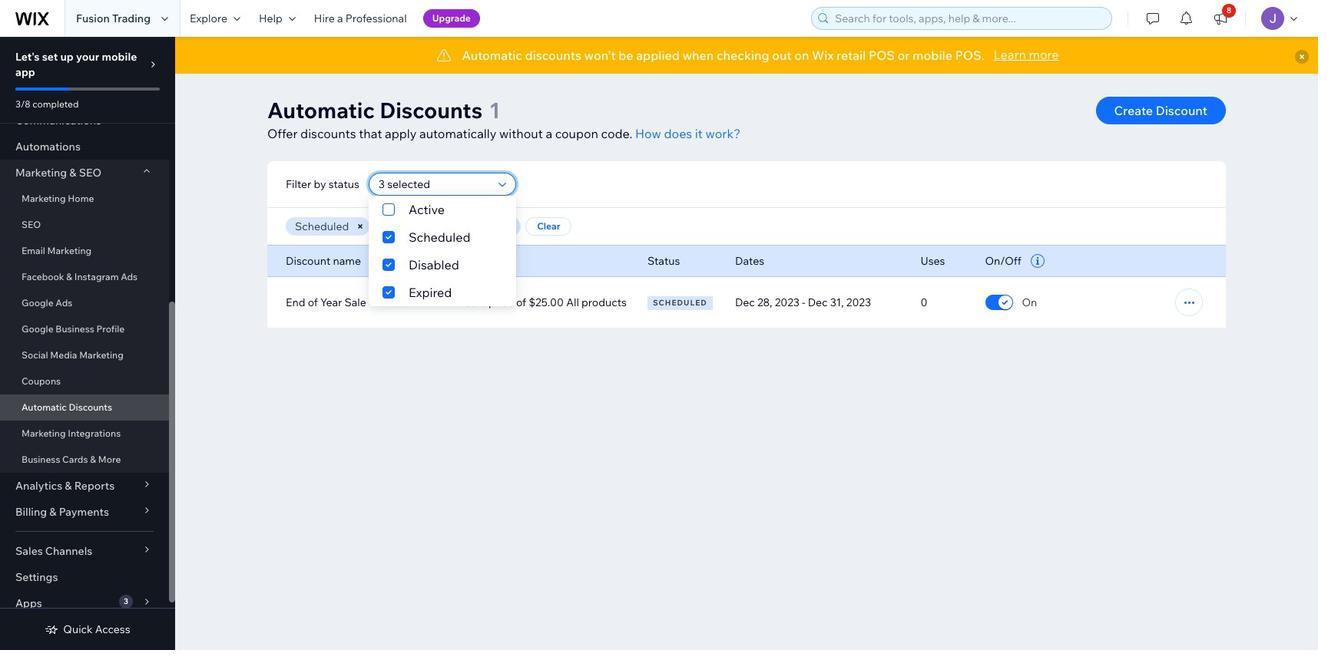 Task type: describe. For each thing, give the bounding box(es) containing it.
communications
[[15, 114, 101, 128]]

social media marketing link
[[0, 343, 169, 369]]

facebook
[[22, 271, 64, 283]]

a inside automatic discounts 1 offer discounts that apply automatically without a coupon code. how does it work?
[[546, 126, 553, 141]]

create discount button
[[1096, 97, 1226, 124]]

0 horizontal spatial scheduled
[[295, 220, 349, 234]]

automatic discounts
[[22, 402, 112, 413]]

quick
[[63, 623, 93, 637]]

status
[[648, 254, 680, 268]]

learn more link
[[994, 45, 1059, 64]]

a inside "link"
[[337, 12, 343, 25]]

end of year sale
[[286, 296, 366, 310]]

marketing integrations
[[22, 428, 121, 440]]

settings link
[[0, 565, 169, 591]]

list box containing active
[[369, 196, 516, 307]]

ads inside 'link'
[[121, 271, 138, 283]]

learn more
[[994, 47, 1059, 62]]

billing
[[15, 506, 47, 519]]

discount name
[[286, 254, 361, 268]]

price
[[489, 296, 514, 310]]

Scheduled checkbox
[[369, 224, 516, 251]]

on
[[1022, 296, 1038, 310]]

$25.00
[[529, 296, 564, 310]]

automations
[[15, 140, 81, 154]]

quick access button
[[45, 623, 130, 637]]

pos
[[869, 48, 895, 63]]

email marketing
[[22, 245, 92, 257]]

how does it work? link
[[635, 124, 741, 143]]

3
[[124, 597, 128, 607]]

payments
[[59, 506, 109, 519]]

3/8 completed
[[15, 98, 79, 110]]

2 dec from the left
[[808, 296, 828, 310]]

disabled inside option
[[409, 257, 459, 273]]

marketing up facebook & instagram ads
[[47, 245, 92, 257]]

filter by status
[[286, 178, 360, 191]]

wix
[[812, 48, 834, 63]]

retail
[[837, 48, 866, 63]]

billing & payments
[[15, 506, 109, 519]]

& for seo
[[69, 166, 76, 180]]

explore
[[190, 12, 227, 25]]

automatic discounts 1 offer discounts that apply automatically without a coupon code. how does it work?
[[267, 97, 741, 141]]

email marketing link
[[0, 238, 169, 264]]

hire a professional
[[314, 12, 407, 25]]

& for reports
[[65, 479, 72, 493]]

uses
[[921, 254, 946, 268]]

facebook & instagram ads
[[22, 271, 138, 283]]

clear
[[537, 221, 561, 232]]

-
[[802, 296, 806, 310]]

your
[[76, 50, 99, 64]]

Active checkbox
[[369, 196, 516, 224]]

billing & payments button
[[0, 499, 169, 526]]

products
[[582, 296, 627, 310]]

2 of from the left
[[516, 296, 526, 310]]

coupons link
[[0, 369, 169, 395]]

marketing down "profile"
[[79, 350, 124, 361]]

business inside google business profile link
[[56, 324, 94, 335]]

facebook & instagram ads link
[[0, 264, 169, 290]]

dec 28, 2023 - dec 31, 2023
[[735, 296, 871, 310]]

coupons
[[22, 376, 61, 387]]

quick access
[[63, 623, 130, 637]]

by
[[314, 178, 326, 191]]

cards
[[62, 454, 88, 466]]

checking
[[717, 48, 770, 63]]

create discount
[[1115, 103, 1208, 118]]

8 button
[[1204, 0, 1238, 37]]

seo inside popup button
[[79, 166, 102, 180]]

help button
[[250, 0, 305, 37]]

marketing for home
[[22, 193, 66, 204]]

work?
[[706, 126, 741, 141]]

scheduled inside option
[[409, 230, 471, 245]]

hire
[[314, 12, 335, 25]]

1 horizontal spatial offer
[[462, 254, 489, 268]]

social
[[22, 350, 48, 361]]

status
[[329, 178, 360, 191]]

without
[[499, 126, 543, 141]]

app
[[15, 65, 35, 79]]

1 2023 from the left
[[775, 296, 800, 310]]

3/8
[[15, 98, 30, 110]]

integrations
[[68, 428, 121, 440]]

discounts for automatic discounts 1 offer discounts that apply automatically without a coupon code. how does it work?
[[380, 97, 483, 124]]

won't
[[584, 48, 616, 63]]

8
[[1227, 5, 1232, 15]]

apps
[[15, 597, 42, 611]]

fusion
[[76, 12, 110, 25]]

completed
[[32, 98, 79, 110]]

discounts inside automatic discounts 1 offer discounts that apply automatically without a coupon code. how does it work?
[[301, 126, 356, 141]]

clear button
[[526, 217, 572, 236]]

2 2023 from the left
[[847, 296, 871, 310]]

marketing for integrations
[[22, 428, 66, 440]]

discounts for automatic discounts
[[69, 402, 112, 413]]

sidebar element
[[0, 0, 175, 651]]

google for google business profile
[[22, 324, 54, 335]]

automatic inside the sidebar element
[[22, 402, 67, 413]]

analytics & reports
[[15, 479, 115, 493]]

sales
[[15, 545, 43, 559]]

0 vertical spatial discounts
[[525, 48, 582, 63]]

seo link
[[0, 212, 169, 238]]



Task type: locate. For each thing, give the bounding box(es) containing it.
& inside business cards & more link
[[90, 454, 96, 466]]

active
[[409, 202, 445, 217]]

0 vertical spatial a
[[337, 12, 343, 25]]

business cards & more
[[22, 454, 121, 466]]

0 horizontal spatial 2023
[[775, 296, 800, 310]]

year
[[320, 296, 342, 310]]

expired
[[463, 220, 500, 234], [409, 285, 452, 300]]

end
[[286, 296, 305, 310]]

sale price of $25.00 all products
[[465, 296, 627, 310]]

0 vertical spatial offer
[[267, 126, 298, 141]]

Expired checkbox
[[369, 279, 516, 307]]

&
[[69, 166, 76, 180], [66, 271, 72, 283], [90, 454, 96, 466], [65, 479, 72, 493], [49, 506, 56, 519]]

google business profile link
[[0, 317, 169, 343]]

automatic
[[462, 48, 522, 63], [267, 97, 375, 124], [22, 402, 67, 413]]

discounts left won't
[[525, 48, 582, 63]]

0 vertical spatial business
[[56, 324, 94, 335]]

discount right create
[[1156, 103, 1208, 118]]

automatically
[[420, 126, 497, 141]]

0 vertical spatial discounts
[[380, 97, 483, 124]]

dates
[[735, 254, 765, 268]]

help
[[259, 12, 283, 25]]

alert
[[175, 37, 1319, 74]]

that
[[359, 126, 382, 141]]

filter
[[286, 178, 311, 191]]

Select... field
[[374, 174, 494, 195]]

0 vertical spatial ads
[[121, 271, 138, 283]]

1 horizontal spatial expired
[[463, 220, 500, 234]]

name
[[333, 254, 361, 268]]

of right price
[[516, 296, 526, 310]]

business cards & more link
[[0, 447, 169, 473]]

automations link
[[0, 134, 169, 160]]

1 vertical spatial business
[[22, 454, 60, 466]]

& inside facebook & instagram ads 'link'
[[66, 271, 72, 283]]

& inside marketing & seo popup button
[[69, 166, 76, 180]]

2 sale from the left
[[465, 296, 486, 310]]

list box
[[369, 196, 516, 307]]

& up home at the top left of page
[[69, 166, 76, 180]]

out
[[772, 48, 792, 63]]

1 vertical spatial a
[[546, 126, 553, 141]]

& for instagram
[[66, 271, 72, 283]]

marketing
[[15, 166, 67, 180], [22, 193, 66, 204], [47, 245, 92, 257], [79, 350, 124, 361], [22, 428, 66, 440]]

2023 right 31,
[[847, 296, 871, 310]]

1 google from the top
[[22, 297, 54, 309]]

discounts inside automatic discounts 1 offer discounts that apply automatically without a coupon code. how does it work?
[[380, 97, 483, 124]]

scheduled down status in the top of the page
[[653, 298, 708, 308]]

Disabled checkbox
[[369, 251, 516, 279]]

1 dec from the left
[[735, 296, 755, 310]]

1 of from the left
[[308, 296, 318, 310]]

1 horizontal spatial discounts
[[525, 48, 582, 63]]

& for payments
[[49, 506, 56, 519]]

discount left name
[[286, 254, 331, 268]]

seo down automations link
[[79, 166, 102, 180]]

marketing & seo
[[15, 166, 102, 180]]

marketing down automations
[[15, 166, 67, 180]]

0 horizontal spatial discounts
[[69, 402, 112, 413]]

communications button
[[0, 108, 169, 134]]

google
[[22, 297, 54, 309], [22, 324, 54, 335]]

1 horizontal spatial discount
[[1156, 103, 1208, 118]]

& right billing
[[49, 506, 56, 519]]

1
[[490, 97, 500, 124]]

upgrade button
[[423, 9, 480, 28]]

marketing for &
[[15, 166, 67, 180]]

on
[[795, 48, 810, 63]]

& inside the analytics & reports popup button
[[65, 479, 72, 493]]

discount inside button
[[1156, 103, 1208, 118]]

set
[[42, 50, 58, 64]]

0 vertical spatial expired
[[463, 220, 500, 234]]

& right the facebook
[[66, 271, 72, 283]]

2 horizontal spatial scheduled
[[653, 298, 708, 308]]

0 horizontal spatial of
[[308, 296, 318, 310]]

automatic down upgrade button
[[462, 48, 522, 63]]

1 vertical spatial ads
[[56, 297, 72, 309]]

0 horizontal spatial dec
[[735, 296, 755, 310]]

1 vertical spatial google
[[22, 324, 54, 335]]

automatic up that
[[267, 97, 375, 124]]

28,
[[758, 296, 773, 310]]

Search for tools, apps, help & more... field
[[831, 8, 1107, 29]]

reports
[[74, 479, 115, 493]]

home
[[68, 193, 94, 204]]

1 horizontal spatial scheduled
[[409, 230, 471, 245]]

1 horizontal spatial ads
[[121, 271, 138, 283]]

automatic for 1
[[267, 97, 375, 124]]

automatic inside automatic discounts 1 offer discounts that apply automatically without a coupon code. how does it work?
[[267, 97, 375, 124]]

1 horizontal spatial a
[[546, 126, 553, 141]]

1 horizontal spatial discounts
[[380, 97, 483, 124]]

access
[[95, 623, 130, 637]]

1 vertical spatial offer
[[462, 254, 489, 268]]

1 horizontal spatial sale
[[465, 296, 486, 310]]

business up "analytics"
[[22, 454, 60, 466]]

disabled
[[384, 220, 428, 234], [409, 257, 459, 273]]

google up social
[[22, 324, 54, 335]]

discounts up the automatically
[[380, 97, 483, 124]]

0 horizontal spatial a
[[337, 12, 343, 25]]

1 vertical spatial discounts
[[69, 402, 112, 413]]

create
[[1115, 103, 1153, 118]]

& left more
[[90, 454, 96, 466]]

1 vertical spatial discounts
[[301, 126, 356, 141]]

0 vertical spatial seo
[[79, 166, 102, 180]]

automatic down coupons
[[22, 402, 67, 413]]

a right hire
[[337, 12, 343, 25]]

google for google ads
[[22, 297, 54, 309]]

email
[[22, 245, 45, 257]]

1 horizontal spatial dec
[[808, 296, 828, 310]]

a left coupon
[[546, 126, 553, 141]]

0 horizontal spatial mobile
[[102, 50, 137, 64]]

a
[[337, 12, 343, 25], [546, 126, 553, 141]]

alert containing learn more
[[175, 37, 1319, 74]]

or
[[898, 48, 910, 63]]

instagram
[[74, 271, 119, 283]]

offer up filter
[[267, 126, 298, 141]]

profile
[[96, 324, 125, 335]]

analytics & reports button
[[0, 473, 169, 499]]

scheduled
[[295, 220, 349, 234], [409, 230, 471, 245], [653, 298, 708, 308]]

sales channels button
[[0, 539, 169, 565]]

1 horizontal spatial automatic
[[267, 97, 375, 124]]

how
[[635, 126, 662, 141]]

automatic discounts won't be applied when checking out on wix retail pos or mobile pos.
[[462, 48, 985, 63]]

1 horizontal spatial seo
[[79, 166, 102, 180]]

discounts inside the sidebar element
[[69, 402, 112, 413]]

0 horizontal spatial seo
[[22, 219, 41, 231]]

sale
[[345, 296, 366, 310], [465, 296, 486, 310]]

dec left 28, on the right top of page
[[735, 296, 755, 310]]

disabled down active
[[384, 220, 428, 234]]

marketing home
[[22, 193, 94, 204]]

marketing home link
[[0, 186, 169, 212]]

0 horizontal spatial expired
[[409, 285, 452, 300]]

0 vertical spatial discount
[[1156, 103, 1208, 118]]

2 horizontal spatial automatic
[[462, 48, 522, 63]]

expired up disabled option
[[463, 220, 500, 234]]

0
[[921, 296, 928, 310]]

disabled up expired checkbox
[[409, 257, 459, 273]]

seo up email
[[22, 219, 41, 231]]

marketing integrations link
[[0, 421, 169, 447]]

1 vertical spatial seo
[[22, 219, 41, 231]]

scheduled down active option
[[409, 230, 471, 245]]

when
[[683, 48, 714, 63]]

2023 left -
[[775, 296, 800, 310]]

0 vertical spatial automatic
[[462, 48, 522, 63]]

offer inside automatic discounts 1 offer discounts that apply automatically without a coupon code. how does it work?
[[267, 126, 298, 141]]

expired down disabled option
[[409, 285, 452, 300]]

mobile right or
[[913, 48, 953, 63]]

google ads
[[22, 297, 72, 309]]

1 vertical spatial disabled
[[409, 257, 459, 273]]

0 horizontal spatial discount
[[286, 254, 331, 268]]

more
[[98, 454, 121, 466]]

2 google from the top
[[22, 324, 54, 335]]

discounts left that
[[301, 126, 356, 141]]

more
[[1029, 47, 1059, 62]]

mobile inside let's set up your mobile app
[[102, 50, 137, 64]]

business up social media marketing
[[56, 324, 94, 335]]

0 horizontal spatial discounts
[[301, 126, 356, 141]]

offer
[[267, 126, 298, 141], [462, 254, 489, 268]]

& left reports
[[65, 479, 72, 493]]

automatic for won't
[[462, 48, 522, 63]]

applied
[[636, 48, 680, 63]]

let's
[[15, 50, 40, 64]]

business inside business cards & more link
[[22, 454, 60, 466]]

0 vertical spatial google
[[22, 297, 54, 309]]

dec
[[735, 296, 755, 310], [808, 296, 828, 310]]

marketing down automatic discounts
[[22, 428, 66, 440]]

google down the facebook
[[22, 297, 54, 309]]

on/off
[[985, 254, 1022, 268]]

31,
[[830, 296, 844, 310]]

code.
[[601, 126, 633, 141]]

marketing & seo button
[[0, 160, 169, 186]]

discounts
[[525, 48, 582, 63], [301, 126, 356, 141]]

up
[[60, 50, 74, 64]]

of right end
[[308, 296, 318, 310]]

offer down scheduled option
[[462, 254, 489, 268]]

1 horizontal spatial mobile
[[913, 48, 953, 63]]

let's set up your mobile app
[[15, 50, 137, 79]]

& inside the billing & payments popup button
[[49, 506, 56, 519]]

1 vertical spatial automatic
[[267, 97, 375, 124]]

ads up the google business profile
[[56, 297, 72, 309]]

all
[[566, 296, 579, 310]]

2 vertical spatial automatic
[[22, 402, 67, 413]]

0 vertical spatial disabled
[[384, 220, 428, 234]]

fusion trading
[[76, 12, 151, 25]]

settings
[[15, 571, 58, 585]]

1 horizontal spatial of
[[516, 296, 526, 310]]

1 horizontal spatial 2023
[[847, 296, 871, 310]]

marketing inside popup button
[[15, 166, 67, 180]]

pos.
[[956, 48, 985, 63]]

1 sale from the left
[[345, 296, 366, 310]]

seo
[[79, 166, 102, 180], [22, 219, 41, 231]]

discounts up integrations
[[69, 402, 112, 413]]

expired inside checkbox
[[409, 285, 452, 300]]

1 vertical spatial expired
[[409, 285, 452, 300]]

analytics
[[15, 479, 62, 493]]

scheduled up discount name in the top left of the page
[[295, 220, 349, 234]]

mobile right your
[[102, 50, 137, 64]]

hire a professional link
[[305, 0, 416, 37]]

sale right year
[[345, 296, 366, 310]]

0 horizontal spatial sale
[[345, 296, 366, 310]]

marketing down marketing & seo
[[22, 193, 66, 204]]

1 vertical spatial discount
[[286, 254, 331, 268]]

0 horizontal spatial ads
[[56, 297, 72, 309]]

mobile
[[913, 48, 953, 63], [102, 50, 137, 64]]

0 horizontal spatial automatic
[[22, 402, 67, 413]]

0 horizontal spatial offer
[[267, 126, 298, 141]]

sale left price
[[465, 296, 486, 310]]

trading
[[112, 12, 151, 25]]

ads right instagram
[[121, 271, 138, 283]]

dec right -
[[808, 296, 828, 310]]



Task type: vqa. For each thing, say whether or not it's contained in the screenshot.
left Dec
yes



